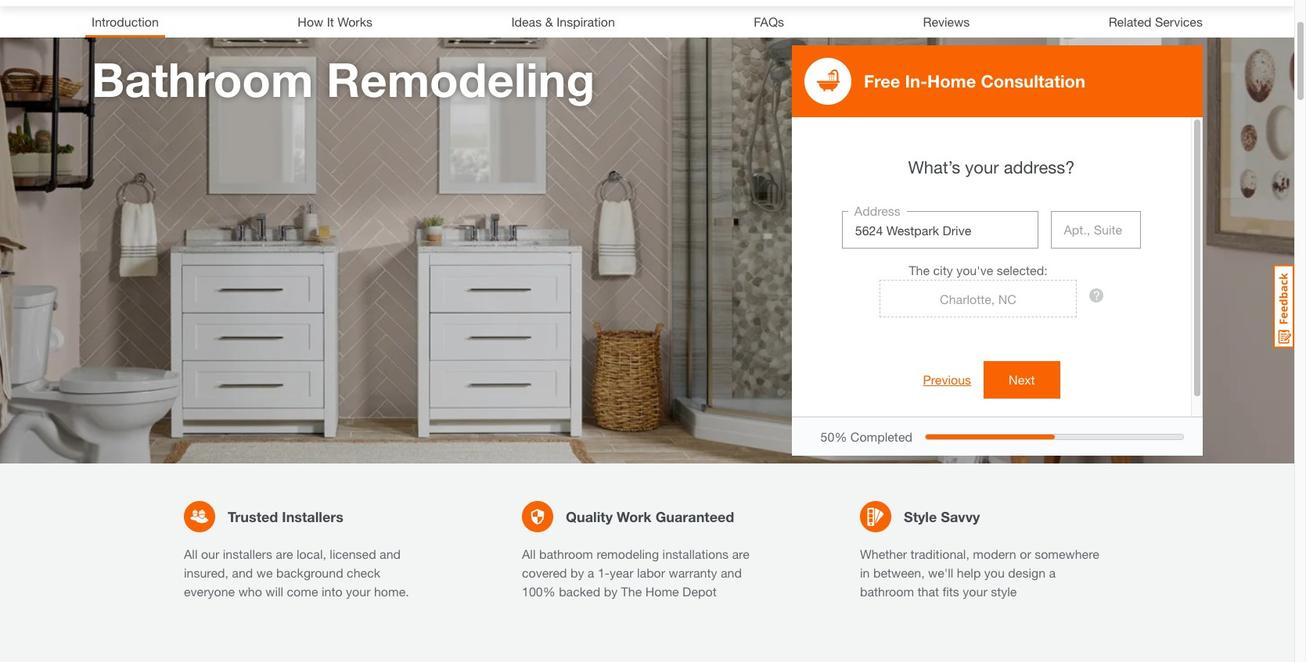 Task type: describe. For each thing, give the bounding box(es) containing it.
a inside all bathroom remodeling installations are covered by a 1-year labor warranty and 100% backed by the home depot
[[588, 566, 594, 581]]

50%
[[821, 429, 847, 444]]

labor
[[637, 566, 665, 581]]

between,
[[873, 566, 925, 581]]

related
[[1109, 14, 1152, 29]]

everyone
[[184, 585, 235, 600]]

our
[[201, 547, 219, 562]]

0 horizontal spatial by
[[570, 566, 584, 581]]

your right what's
[[965, 157, 999, 178]]

whether
[[860, 547, 907, 562]]

quality
[[566, 508, 613, 526]]

all for quality work guaranteed
[[522, 547, 536, 562]]

ideas & inspiration
[[511, 14, 615, 29]]

installers
[[282, 508, 344, 526]]

the inside all bathroom remodeling installations are covered by a 1-year labor warranty and 100% backed by the home depot
[[621, 585, 642, 600]]

warranty
[[669, 566, 717, 581]]

installers
[[223, 547, 272, 562]]

previous
[[923, 373, 971, 387]]

remodeling
[[597, 547, 659, 562]]

trusted
[[228, 508, 278, 526]]

it
[[327, 14, 334, 29]]

how it works
[[298, 14, 373, 29]]

1 vertical spatial by
[[604, 585, 618, 600]]

guaranteed
[[656, 508, 734, 526]]

work
[[617, 508, 652, 526]]

&
[[545, 14, 553, 29]]

bathroom inside all bathroom remodeling installations are covered by a 1-year labor warranty and 100% backed by the home depot
[[539, 547, 593, 562]]

ideas
[[511, 14, 542, 29]]

you
[[984, 566, 1005, 581]]

free in-home consultation
[[864, 71, 1086, 92]]

background
[[276, 566, 343, 581]]

home.
[[374, 585, 409, 600]]

that
[[918, 585, 939, 600]]

fits
[[943, 585, 959, 600]]

are inside all our installers are local, licensed and insured, and we background check everyone who will come into your home.
[[276, 547, 293, 562]]

savvy
[[941, 508, 980, 526]]

consultation
[[981, 71, 1086, 92]]

home inside all bathroom remodeling installations are covered by a 1-year labor warranty and 100% backed by the home depot
[[645, 585, 679, 600]]

in-
[[905, 71, 927, 92]]

traditional,
[[911, 547, 970, 562]]

1-
[[598, 566, 610, 581]]

in
[[860, 566, 870, 581]]

backed
[[559, 585, 600, 600]]

1 horizontal spatial the
[[909, 263, 930, 278]]

somewhere
[[1035, 547, 1099, 562]]

year
[[610, 566, 634, 581]]

and inside all bathroom remodeling installations are covered by a 1-year labor warranty and 100% backed by the home depot
[[721, 566, 742, 581]]

100%
[[522, 585, 555, 600]]

style savvy
[[904, 508, 980, 526]]

how
[[298, 14, 323, 29]]

help
[[957, 566, 981, 581]]



Task type: vqa. For each thing, say whether or not it's contained in the screenshot.
or at the bottom of the page
yes



Task type: locate. For each thing, give the bounding box(es) containing it.
the left city on the top right of the page
[[909, 263, 930, 278]]

completed
[[851, 429, 913, 444]]

style
[[991, 585, 1017, 600]]

0 vertical spatial home
[[927, 71, 976, 92]]

2 are from the left
[[732, 547, 750, 562]]

into
[[322, 585, 343, 600]]

None field
[[842, 211, 1039, 249], [1051, 211, 1141, 249], [879, 280, 1077, 318], [842, 211, 1039, 249], [1051, 211, 1141, 249], [879, 280, 1077, 318]]

1 horizontal spatial bathroom
[[860, 585, 914, 600]]

introduction
[[92, 14, 159, 29]]

all left our
[[184, 547, 198, 562]]

we'll
[[928, 566, 954, 581]]

are left local,
[[276, 547, 293, 562]]

0 horizontal spatial the
[[621, 585, 642, 600]]

by down 1- at the bottom
[[604, 585, 618, 600]]

your
[[965, 157, 999, 178], [346, 585, 371, 600], [963, 585, 987, 600]]

what's your address?
[[908, 157, 1075, 178]]

services
[[1155, 14, 1203, 29]]

0 horizontal spatial and
[[232, 566, 253, 581]]

come
[[287, 585, 318, 600]]

will
[[266, 585, 283, 600]]

trusted installers
[[228, 508, 344, 526]]

1 are from the left
[[276, 547, 293, 562]]

1 horizontal spatial a
[[1049, 566, 1056, 581]]

all our installers are local, licensed and insured, and we background check everyone who will come into your home.
[[184, 547, 409, 600]]

1 vertical spatial bathroom
[[860, 585, 914, 600]]

style
[[904, 508, 937, 526]]

and right warranty
[[721, 566, 742, 581]]

your down "check"
[[346, 585, 371, 600]]

0 horizontal spatial home
[[645, 585, 679, 600]]

1 vertical spatial home
[[645, 585, 679, 600]]

feedback link image
[[1273, 265, 1294, 349]]

0 horizontal spatial are
[[276, 547, 293, 562]]

next
[[1009, 373, 1035, 387]]

50% completed
[[821, 429, 913, 444]]

bathroom up covered
[[539, 547, 593, 562]]

insured,
[[184, 566, 228, 581]]

remodeling
[[326, 52, 595, 107]]

a
[[588, 566, 594, 581], [1049, 566, 1056, 581]]

and
[[380, 547, 401, 562], [232, 566, 253, 581], [721, 566, 742, 581]]

bathroom
[[539, 547, 593, 562], [860, 585, 914, 600]]

home
[[927, 71, 976, 92], [645, 585, 679, 600]]

selected:
[[997, 263, 1048, 278]]

the
[[909, 263, 930, 278], [621, 585, 642, 600]]

bathroom down between,
[[860, 585, 914, 600]]

2 a from the left
[[1049, 566, 1056, 581]]

0 horizontal spatial all
[[184, 547, 198, 562]]

your down help
[[963, 585, 987, 600]]

are inside all bathroom remodeling installations are covered by a 1-year labor warranty and 100% backed by the home depot
[[732, 547, 750, 562]]

2 all from the left
[[522, 547, 536, 562]]

?
[[1093, 288, 1100, 303]]

next button
[[984, 362, 1060, 399]]

1 horizontal spatial all
[[522, 547, 536, 562]]

what's
[[908, 157, 961, 178]]

by
[[570, 566, 584, 581], [604, 585, 618, 600]]

depot
[[683, 585, 717, 600]]

installations
[[663, 547, 729, 562]]

inspiration
[[557, 14, 615, 29]]

check
[[347, 566, 380, 581]]

we
[[257, 566, 273, 581]]

a left 1- at the bottom
[[588, 566, 594, 581]]

0 vertical spatial by
[[570, 566, 584, 581]]

whether traditional, modern or somewhere in between, we'll help you design a bathroom that fits your style
[[860, 547, 1099, 600]]

licensed
[[330, 547, 376, 562]]

bathroom
[[92, 52, 313, 107]]

address?
[[1004, 157, 1075, 178]]

home down reviews
[[927, 71, 976, 92]]

1 vertical spatial the
[[621, 585, 642, 600]]

previous link
[[923, 371, 971, 390]]

0 horizontal spatial a
[[588, 566, 594, 581]]

and up "check"
[[380, 547, 401, 562]]

the city you've selected:
[[909, 263, 1048, 278]]

all
[[184, 547, 198, 562], [522, 547, 536, 562]]

all inside all our installers are local, licensed and insured, and we background check everyone who will come into your home.
[[184, 547, 198, 562]]

faqs
[[754, 14, 784, 29]]

your inside all our installers are local, licensed and insured, and we background check everyone who will come into your home.
[[346, 585, 371, 600]]

related services
[[1109, 14, 1203, 29]]

0 vertical spatial bathroom
[[539, 547, 593, 562]]

1 all from the left
[[184, 547, 198, 562]]

0 horizontal spatial bathroom
[[539, 547, 593, 562]]

bathroom inside whether traditional, modern or somewhere in between, we'll help you design a bathroom that fits your style
[[860, 585, 914, 600]]

a inside whether traditional, modern or somewhere in between, we'll help you design a bathroom that fits your style
[[1049, 566, 1056, 581]]

bathroom remodeling
[[92, 52, 595, 107]]

city
[[933, 263, 953, 278]]

are
[[276, 547, 293, 562], [732, 547, 750, 562]]

0 vertical spatial the
[[909, 263, 930, 278]]

and down the "installers"
[[232, 566, 253, 581]]

modern
[[973, 547, 1016, 562]]

you've
[[956, 263, 993, 278]]

works
[[338, 14, 373, 29]]

2 horizontal spatial and
[[721, 566, 742, 581]]

the down year at the left bottom of the page
[[621, 585, 642, 600]]

1 a from the left
[[588, 566, 594, 581]]

all inside all bathroom remodeling installations are covered by a 1-year labor warranty and 100% backed by the home depot
[[522, 547, 536, 562]]

your inside whether traditional, modern or somewhere in between, we'll help you design a bathroom that fits your style
[[963, 585, 987, 600]]

quality work guaranteed
[[566, 508, 734, 526]]

who
[[238, 585, 262, 600]]

local,
[[297, 547, 326, 562]]

reviews
[[923, 14, 970, 29]]

1 horizontal spatial by
[[604, 585, 618, 600]]

1 horizontal spatial and
[[380, 547, 401, 562]]

all bathroom remodeling installations are covered by a 1-year labor warranty and 100% backed by the home depot
[[522, 547, 750, 600]]

covered
[[522, 566, 567, 581]]

all up covered
[[522, 547, 536, 562]]

are right the installations
[[732, 547, 750, 562]]

a down somewhere
[[1049, 566, 1056, 581]]

1 horizontal spatial home
[[927, 71, 976, 92]]

design
[[1008, 566, 1046, 581]]

free
[[864, 71, 900, 92]]

all for trusted installers
[[184, 547, 198, 562]]

by up backed
[[570, 566, 584, 581]]

1 horizontal spatial are
[[732, 547, 750, 562]]

or
[[1020, 547, 1031, 562]]

home down labor in the bottom of the page
[[645, 585, 679, 600]]



